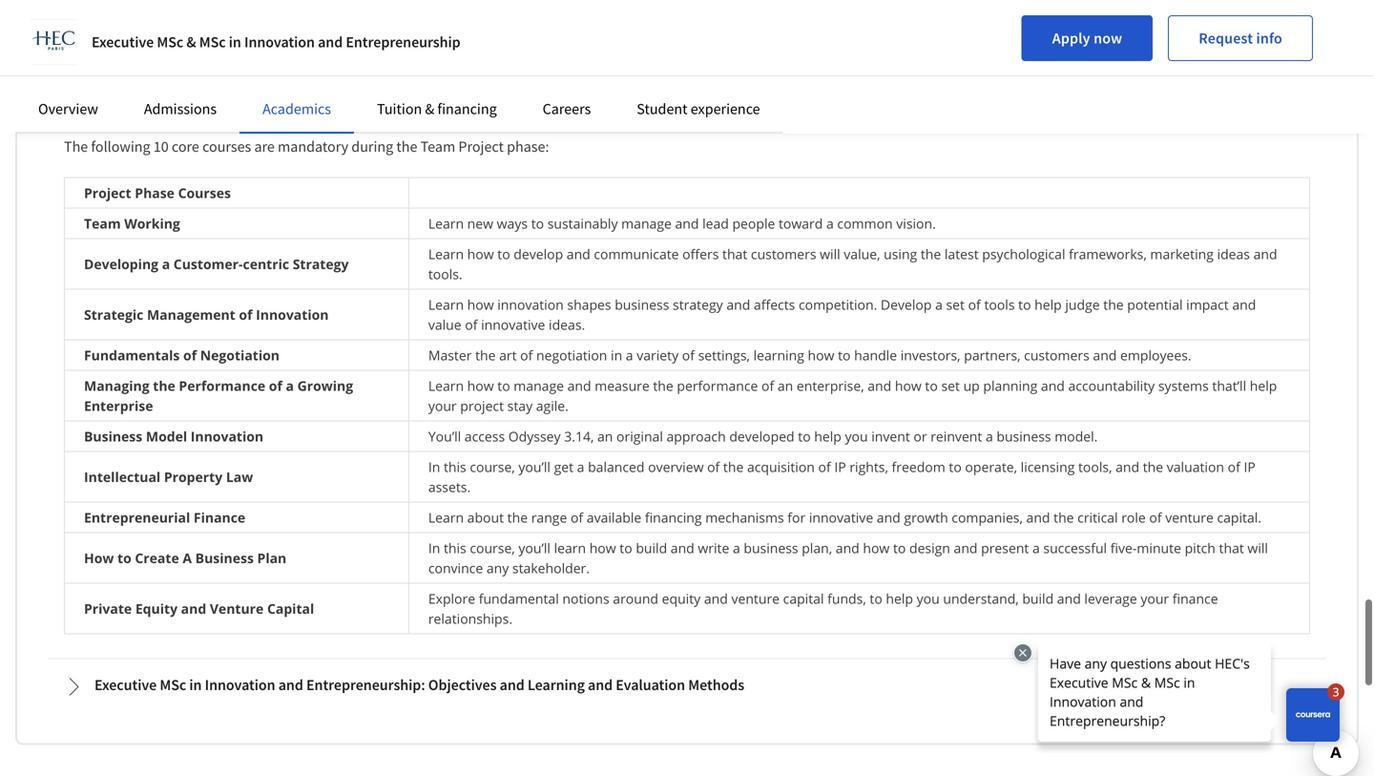 Task type: locate. For each thing, give the bounding box(es) containing it.
the down the variety
[[653, 377, 674, 395]]

0 horizontal spatial social
[[802, 17, 837, 35]]

0 horizontal spatial customers
[[751, 245, 817, 263]]

1 horizontal spatial you
[[917, 590, 940, 608]]

0 horizontal spatial your
[[429, 397, 457, 415]]

understanding up advance
[[988, 17, 1080, 35]]

venture inside explore fundamental notions around equity and venture capital funds, to help you understand, build and leverage your finance relationships.
[[732, 590, 780, 608]]

venture
[[1166, 509, 1214, 527], [732, 590, 780, 608]]

manage inside learn how to manage and measure the performance of an enterprise, and how to set up planning and accountability systems that'll help your project stay agile.
[[514, 377, 564, 395]]

executive left through
[[92, 32, 154, 52]]

and left affects
[[727, 296, 751, 314]]

msc down the equity
[[160, 676, 186, 695]]

in this course, you'll get a balanced overview of the acquisition of ip rights, freedom to operate, licensing tools, and the valuation of ip assets.
[[429, 458, 1256, 496]]

marketing
[[84, 27, 153, 45]]

this up assets.
[[444, 458, 467, 476]]

1 horizontal spatial in
[[229, 32, 241, 52]]

a right 'write'
[[733, 539, 741, 557]]

a
[[183, 549, 192, 567]]

1 vertical spatial &
[[425, 99, 435, 118]]

people
[[733, 215, 776, 233]]

0 horizontal spatial team
[[84, 215, 121, 233]]

1 horizontal spatial &
[[425, 99, 435, 118]]

0 horizontal spatial innovative
[[481, 316, 546, 334]]

up for set
[[964, 377, 980, 395]]

1 horizontal spatial social
[[1129, 17, 1164, 35]]

0 vertical spatial this
[[444, 458, 467, 476]]

learning up the methodology,
[[562, 17, 612, 35]]

this inside in this course, you'll get a balanced overview of the acquisition of ip rights, freedom to operate, licensing tools, and the valuation of ip assets.
[[444, 458, 467, 476]]

customers
[[751, 245, 817, 263], [1025, 346, 1090, 364]]

to left design
[[894, 539, 906, 557]]

business inside in this course, you'll learn how to build and write a business plan, and how to design and present a successful five-minute pitch that will convince any stakeholder.
[[744, 539, 799, 557]]

how down investors,
[[896, 377, 922, 395]]

financing down quantitative
[[438, 99, 497, 118]]

1 in from the top
[[429, 458, 440, 476]]

1 vertical spatial set
[[942, 377, 961, 395]]

lead
[[703, 215, 729, 233]]

combine hands-on technical learning about managing professional social accounts with a deeper understanding of how social media has changed marketing.
[[380, 17, 1289, 55]]

set inside learn how to manage and measure the performance of an enterprise, and how to set up planning and accountability systems that'll help your project stay agile.
[[942, 377, 961, 395]]

0 vertical spatial in
[[429, 458, 440, 476]]

plan,
[[802, 539, 833, 557]]

in for in this course, you'll learn how to build and write a business plan, and how to design and present a successful five-minute pitch that will convince any stakeholder.
[[429, 539, 440, 557]]

relationships.
[[429, 610, 513, 628]]

1 vertical spatial build
[[1023, 590, 1054, 608]]

in inside in this course, you'll learn how to build and write a business plan, and how to design and present a successful five-minute pitch that will convince any stakeholder.
[[429, 539, 440, 557]]

the inside learn how to manage and measure the performance of an enterprise, and how to set up planning and accountability systems that'll help your project stay agile.
[[653, 377, 674, 395]]

1 horizontal spatial team
[[421, 137, 456, 156]]

to inside "using quantitative analysis methodology, including probability theory and optimization, you'll advance your understanding of start-up evolution and how to scale business operations."
[[438, 88, 451, 106]]

1 horizontal spatial project
[[459, 137, 504, 156]]

2 ip from the left
[[1245, 458, 1256, 476]]

develop
[[881, 296, 932, 314]]

performance
[[179, 377, 266, 395]]

1 horizontal spatial an
[[778, 377, 794, 395]]

you'll inside in this course, you'll learn how to build and write a business plan, and how to design and present a successful five-minute pitch that will convince any stakeholder.
[[519, 539, 551, 557]]

request info
[[1200, 29, 1283, 48]]

hands-
[[440, 17, 483, 35]]

2 vertical spatial in
[[189, 676, 202, 695]]

how right apply
[[1099, 17, 1126, 35]]

& right tuition
[[425, 99, 435, 118]]

critical
[[1078, 509, 1119, 527]]

understanding down apply now
[[1049, 68, 1141, 86]]

business model innovation
[[84, 428, 264, 446]]

your inside explore fundamental notions around equity and venture capital funds, to help you understand, build and leverage your finance relationships.
[[1141, 590, 1170, 608]]

learn for learn how to develop and communicate offers that customers will value, using the latest psychological frameworks, marketing ideas and tools.
[[429, 245, 464, 263]]

access
[[465, 428, 505, 446]]

how
[[84, 549, 114, 567]]

using quantitative analysis methodology, including probability theory and optimization, you'll advance your understanding of start-up evolution and how to scale business operations.
[[380, 68, 1271, 106]]

innovative down innovation
[[481, 316, 546, 334]]

team up developing
[[84, 215, 121, 233]]

4 learn from the top
[[429, 377, 464, 395]]

ideas.
[[549, 316, 586, 334]]

set
[[947, 296, 965, 314], [942, 377, 961, 395]]

executive down the private
[[95, 676, 157, 695]]

manage
[[622, 215, 672, 233], [514, 377, 564, 395]]

how inside learn how to develop and communicate offers that customers will value, using the latest psychological frameworks, marketing ideas and tools.
[[468, 245, 494, 263]]

business inside "using quantitative analysis methodology, including probability theory and optimization, you'll advance your understanding of start-up evolution and how to scale business operations."
[[489, 88, 543, 106]]

methods
[[689, 676, 745, 695]]

a right with
[[930, 17, 937, 35]]

1 learn from the top
[[429, 215, 464, 233]]

a inside combine hands-on technical learning about managing professional social accounts with a deeper understanding of how social media has changed marketing.
[[930, 17, 937, 35]]

ip up capital.
[[1245, 458, 1256, 476]]

learn new ways to sustainably manage and lead people toward a common vision.
[[429, 215, 937, 233]]

0 vertical spatial build
[[636, 539, 668, 557]]

1 vertical spatial financing
[[645, 509, 702, 527]]

and right planning
[[1042, 377, 1066, 395]]

this inside in this course, you'll learn how to build and write a business plan, and how to design and present a successful five-minute pitch that will convince any stakeholder.
[[444, 539, 467, 557]]

to inside explore fundamental notions around equity and venture capital funds, to help you understand, build and leverage your finance relationships.
[[870, 590, 883, 608]]

optimization,
[[841, 68, 923, 86]]

learn how to manage and measure the performance of an enterprise, and how to set up planning and accountability systems that'll help your project stay agile.
[[429, 377, 1278, 415]]

1 vertical spatial manage
[[514, 377, 564, 395]]

model.
[[1055, 428, 1098, 446]]

0 horizontal spatial up
[[964, 377, 980, 395]]

1 vertical spatial in
[[429, 539, 440, 557]]

learn down assets.
[[429, 509, 464, 527]]

you'll left get
[[519, 458, 551, 476]]

0 horizontal spatial business
[[84, 428, 142, 446]]

venture up pitch on the right bottom
[[1166, 509, 1214, 527]]

1 horizontal spatial about
[[616, 17, 653, 35]]

managing
[[656, 17, 718, 35]]

are
[[254, 137, 275, 156]]

help
[[1035, 296, 1063, 314], [1251, 377, 1278, 395], [815, 428, 842, 446], [887, 590, 914, 608]]

sustainably
[[548, 215, 618, 233]]

customers inside learn how to develop and communicate offers that customers will value, using the latest psychological frameworks, marketing ideas and tools.
[[751, 245, 817, 263]]

ideas
[[1218, 245, 1251, 263]]

0 horizontal spatial project
[[84, 184, 131, 202]]

0 vertical spatial understanding
[[988, 17, 1080, 35]]

mechanisms
[[706, 509, 785, 527]]

to right how
[[117, 549, 132, 567]]

1 this from the top
[[444, 458, 467, 476]]

1 horizontal spatial business
[[195, 549, 254, 567]]

innovation down venture
[[205, 676, 276, 695]]

1 vertical spatial learning
[[754, 346, 805, 364]]

team
[[421, 137, 456, 156], [84, 215, 121, 233]]

1 horizontal spatial innovative
[[810, 509, 874, 527]]

1 horizontal spatial that
[[1220, 539, 1245, 557]]

1 horizontal spatial your
[[1017, 68, 1046, 86]]

learn left new at the top
[[429, 215, 464, 233]]

set left tools
[[947, 296, 965, 314]]

0 vertical spatial course,
[[470, 458, 515, 476]]

0 vertical spatial financing
[[438, 99, 497, 118]]

1 vertical spatial project
[[84, 184, 131, 202]]

fundamental
[[479, 590, 559, 608]]

developing
[[84, 255, 159, 273]]

marketing through social media
[[84, 27, 299, 45]]

team down the tuition & financing
[[421, 137, 456, 156]]

learning
[[562, 17, 612, 35], [754, 346, 805, 364]]

in inside the executive msc in innovation and entrepreneurship: objectives and learning and evaluation methods dropdown button
[[189, 676, 202, 695]]

build down available
[[636, 539, 668, 557]]

innovative up the plan,
[[810, 509, 874, 527]]

1 horizontal spatial ip
[[1245, 458, 1256, 476]]

business inside learn how innovation shapes business strategy and affects competition. develop a set of tools to help judge the potential impact and value of innovative ideas.
[[615, 296, 670, 314]]

business down enterprise
[[84, 428, 142, 446]]

up down partners,
[[964, 377, 980, 395]]

2 vertical spatial your
[[1141, 590, 1170, 608]]

1 vertical spatial you'll
[[519, 458, 551, 476]]

learn up tools.
[[429, 245, 464, 263]]

you up rights,
[[846, 428, 869, 446]]

about
[[616, 17, 653, 35], [468, 509, 504, 527]]

how down the learn about the range of available financing mechanisms for innovative and growth companies, and the critical role of venture capital.
[[864, 539, 890, 557]]

0 vertical spatial project
[[459, 137, 504, 156]]

help right that'll
[[1251, 377, 1278, 395]]

2 horizontal spatial your
[[1141, 590, 1170, 608]]

understanding inside "using quantitative analysis methodology, including probability theory and optimization, you'll advance your understanding of start-up evolution and how to scale business operations."
[[1049, 68, 1141, 86]]

plan
[[257, 549, 287, 567]]

1 horizontal spatial build
[[1023, 590, 1054, 608]]

write
[[698, 539, 730, 557]]

to right tools
[[1019, 296, 1032, 314]]

learn inside learn how to develop and communicate offers that customers will value, using the latest psychological frameworks, marketing ideas and tools.
[[429, 245, 464, 263]]

learn down master at the top left of page
[[429, 377, 464, 395]]

you'll inside in this course, you'll get a balanced overview of the acquisition of ip rights, freedom to operate, licensing tools, and the valuation of ip assets.
[[519, 458, 551, 476]]

you'll access odyssey 3.14, an original approach developed to help you invent or reinvent a business model.
[[429, 428, 1098, 446]]

the right using
[[921, 245, 942, 263]]

that right pitch on the right bottom
[[1220, 539, 1245, 557]]

the down developed
[[724, 458, 744, 476]]

3 learn from the top
[[429, 296, 464, 314]]

0 horizontal spatial about
[[468, 509, 504, 527]]

1 horizontal spatial venture
[[1166, 509, 1214, 527]]

business right a
[[195, 549, 254, 567]]

stakeholder.
[[513, 559, 590, 577]]

2 this from the top
[[444, 539, 467, 557]]

0 vertical spatial customers
[[751, 245, 817, 263]]

understanding inside combine hands-on technical learning about managing professional social accounts with a deeper understanding of how social media has changed marketing.
[[988, 17, 1080, 35]]

1 vertical spatial venture
[[732, 590, 780, 608]]

in inside in this course, you'll get a balanced overview of the acquisition of ip rights, freedom to operate, licensing tools, and the valuation of ip assets.
[[429, 458, 440, 476]]

the down fundamentals of negotiation
[[153, 377, 176, 395]]

5 learn from the top
[[429, 509, 464, 527]]

1 horizontal spatial manage
[[622, 215, 672, 233]]

technical
[[503, 17, 558, 35]]

msc inside dropdown button
[[160, 676, 186, 695]]

analysis
[[497, 68, 546, 86]]

to down reinvent
[[949, 458, 962, 476]]

1 vertical spatial that
[[1220, 539, 1245, 557]]

0 vertical spatial about
[[616, 17, 653, 35]]

course, inside in this course, you'll learn how to build and write a business plan, and how to design and present a successful five-minute pitch that will convince any stakeholder.
[[470, 539, 515, 557]]

1 horizontal spatial up
[[1193, 68, 1209, 86]]

innovation up academics "link"
[[244, 32, 315, 52]]

1 vertical spatial your
[[429, 397, 457, 415]]

up inside "using quantitative analysis methodology, including probability theory and optimization, you'll advance your understanding of start-up evolution and how to scale business operations."
[[1193, 68, 1209, 86]]

set down investors,
[[942, 377, 961, 395]]

customers down the toward
[[751, 245, 817, 263]]

1 social from the left
[[802, 17, 837, 35]]

1 horizontal spatial will
[[1248, 539, 1269, 557]]

0 horizontal spatial an
[[598, 428, 613, 446]]

an inside learn how to manage and measure the performance of an enterprise, and how to set up planning and accountability systems that'll help your project stay agile.
[[778, 377, 794, 395]]

0 vertical spatial you
[[846, 428, 869, 446]]

you'll up stakeholder. at left
[[519, 539, 551, 557]]

performance
[[677, 377, 759, 395]]

1 vertical spatial will
[[1248, 539, 1269, 557]]

help right funds,
[[887, 590, 914, 608]]

in down private equity and venture capital
[[189, 676, 202, 695]]

start-
[[1160, 68, 1193, 86]]

systems
[[1159, 377, 1210, 395]]

course,
[[470, 458, 515, 476], [470, 539, 515, 557]]

in up the convince
[[429, 539, 440, 557]]

innovation
[[498, 296, 564, 314]]

has
[[1210, 17, 1232, 35]]

your inside learn how to manage and measure the performance of an enterprise, and how to set up planning and accountability systems that'll help your project stay agile.
[[429, 397, 457, 415]]

0 horizontal spatial will
[[820, 245, 841, 263]]

0 horizontal spatial &
[[187, 32, 196, 52]]

business down the for
[[744, 539, 799, 557]]

to right ways
[[532, 215, 544, 233]]

0 horizontal spatial that
[[723, 245, 748, 263]]

original
[[617, 428, 664, 446]]

msc for &
[[157, 32, 184, 52]]

2 learn from the top
[[429, 245, 464, 263]]

capital
[[267, 600, 314, 618]]

1 vertical spatial executive
[[95, 676, 157, 695]]

how inside learn how innovation shapes business strategy and affects competition. develop a set of tools to help judge the potential impact and value of innovative ideas.
[[468, 296, 494, 314]]

planning
[[984, 377, 1038, 395]]

about down assets.
[[468, 509, 504, 527]]

developed
[[730, 428, 795, 446]]

0 vertical spatial you'll
[[926, 68, 958, 86]]

executive for executive msc & msc in innovation and entrepreneurship
[[92, 32, 154, 52]]

1 course, from the top
[[470, 458, 515, 476]]

learn inside learn how innovation shapes business strategy and affects competition. develop a set of tools to help judge the potential impact and value of innovative ideas.
[[429, 296, 464, 314]]

build right the understand,
[[1023, 590, 1054, 608]]

and right tools,
[[1116, 458, 1140, 476]]

1 vertical spatial understanding
[[1049, 68, 1141, 86]]

0 horizontal spatial ip
[[835, 458, 847, 476]]

1 vertical spatial team
[[84, 215, 121, 233]]

0 vertical spatial your
[[1017, 68, 1046, 86]]

0 vertical spatial set
[[947, 296, 965, 314]]

up
[[1193, 68, 1209, 86], [964, 377, 980, 395]]

and left entrepreneurship:
[[279, 676, 303, 695]]

2 course, from the top
[[470, 539, 515, 557]]

tuition & financing
[[377, 99, 497, 118]]

your up you'll
[[429, 397, 457, 415]]

executive msc in innovation and entrepreneurship: objectives and learning and evaluation methods button
[[49, 660, 1326, 712]]

0 vertical spatial executive
[[92, 32, 154, 52]]

art
[[499, 346, 517, 364]]

apply
[[1053, 29, 1091, 48]]

1 vertical spatial customers
[[1025, 346, 1090, 364]]

learn inside learn how to manage and measure the performance of an enterprise, and how to set up planning and accountability systems that'll help your project stay agile.
[[429, 377, 464, 395]]

0 vertical spatial up
[[1193, 68, 1209, 86]]

create
[[135, 549, 179, 567]]

convince
[[429, 559, 483, 577]]

0 horizontal spatial in
[[189, 676, 202, 695]]

0 horizontal spatial learning
[[562, 17, 612, 35]]

0 vertical spatial an
[[778, 377, 794, 395]]

and
[[318, 32, 343, 52], [814, 68, 838, 86], [380, 88, 404, 106], [676, 215, 699, 233], [567, 245, 591, 263], [1254, 245, 1278, 263], [727, 296, 751, 314], [1233, 296, 1257, 314], [1094, 346, 1118, 364], [568, 377, 592, 395], [868, 377, 892, 395], [1042, 377, 1066, 395], [1116, 458, 1140, 476], [877, 509, 901, 527], [1027, 509, 1051, 527], [671, 539, 695, 557], [836, 539, 860, 557], [954, 539, 978, 557], [705, 590, 728, 608], [1058, 590, 1082, 608], [181, 600, 206, 618], [279, 676, 303, 695], [500, 676, 525, 695], [588, 676, 613, 695]]

and right the learning
[[588, 676, 613, 695]]

0 horizontal spatial manage
[[514, 377, 564, 395]]

help inside learn how to manage and measure the performance of an enterprise, and how to set up planning and accountability systems that'll help your project stay agile.
[[1251, 377, 1278, 395]]

0 vertical spatial business
[[84, 428, 142, 446]]

the inside learn how to develop and communicate offers that customers will value, using the latest psychological frameworks, marketing ideas and tools.
[[921, 245, 942, 263]]

innovative inside learn how innovation shapes business strategy and affects competition. develop a set of tools to help judge the potential impact and value of innovative ideas.
[[481, 316, 546, 334]]

2 vertical spatial you'll
[[519, 539, 551, 557]]

executive
[[92, 32, 154, 52], [95, 676, 157, 695]]

1 vertical spatial this
[[444, 539, 467, 557]]

a up operate,
[[986, 428, 994, 446]]

to down ways
[[498, 245, 511, 263]]

2 social from the left
[[1129, 17, 1164, 35]]

in left media
[[229, 32, 241, 52]]

course, down access
[[470, 458, 515, 476]]

learn for learn how to manage and measure the performance of an enterprise, and how to set up planning and accountability systems that'll help your project stay agile.
[[429, 377, 464, 395]]

a left customer-
[[162, 255, 170, 273]]

executive inside dropdown button
[[95, 676, 157, 695]]

0 vertical spatial innovative
[[481, 316, 546, 334]]

and right design
[[954, 539, 978, 557]]

media
[[258, 27, 299, 45]]

judge
[[1066, 296, 1101, 314]]

settings,
[[699, 346, 750, 364]]

and left 'write'
[[671, 539, 695, 557]]

1 horizontal spatial learning
[[754, 346, 805, 364]]

to inside learn how innovation shapes business strategy and affects competition. develop a set of tools to help judge the potential impact and value of innovative ideas.
[[1019, 296, 1032, 314]]

project up team working
[[84, 184, 131, 202]]

valuation
[[1168, 458, 1225, 476]]

phase
[[135, 184, 175, 202]]

2 horizontal spatial in
[[611, 346, 623, 364]]

learn up value
[[429, 296, 464, 314]]

0 vertical spatial will
[[820, 245, 841, 263]]

that right offers
[[723, 245, 748, 263]]

developing a customer-centric strategy
[[84, 255, 349, 273]]

of inside learn how to manage and measure the performance of an enterprise, and how to set up planning and accountability systems that'll help your project stay agile.
[[762, 377, 775, 395]]

with
[[899, 17, 926, 35]]

request info button
[[1169, 15, 1314, 61]]

2 in from the top
[[429, 539, 440, 557]]

how down using
[[408, 88, 434, 106]]

law
[[226, 468, 253, 486]]

1 vertical spatial course,
[[470, 539, 515, 557]]

help left judge
[[1035, 296, 1063, 314]]

0 vertical spatial that
[[723, 245, 748, 263]]

course, inside in this course, you'll get a balanced overview of the acquisition of ip rights, freedom to operate, licensing tools, and the valuation of ip assets.
[[470, 458, 515, 476]]

0 horizontal spatial venture
[[732, 590, 780, 608]]

entrepreneurial finance
[[84, 509, 246, 527]]

help inside explore fundamental notions around equity and venture capital funds, to help you understand, build and leverage your finance relationships.
[[887, 590, 914, 608]]

0 horizontal spatial build
[[636, 539, 668, 557]]

in up measure
[[611, 346, 623, 364]]

management
[[147, 306, 236, 324]]

fundamentals of negotiation
[[84, 346, 280, 364]]

course, up any
[[470, 539, 515, 557]]

this for in this course, you'll learn how to build and write a business plan, and how to design and present a successful five-minute pitch that will convince any stakeholder.
[[444, 539, 467, 557]]

to inside in this course, you'll get a balanced overview of the acquisition of ip rights, freedom to operate, licensing tools, and the valuation of ip assets.
[[949, 458, 962, 476]]

vision.
[[897, 215, 937, 233]]

you'll for a
[[519, 539, 551, 557]]

0 vertical spatial &
[[187, 32, 196, 52]]

learn how to develop and communicate offers that customers will value, using the latest psychological frameworks, marketing ideas and tools.
[[429, 245, 1278, 283]]

this up the convince
[[444, 539, 467, 557]]

up for start-
[[1193, 68, 1209, 86]]

1 vertical spatial up
[[964, 377, 980, 395]]

msc right the marketing
[[157, 32, 184, 52]]

up inside learn how to manage and measure the performance of an enterprise, and how to set up planning and accountability systems that'll help your project stay agile.
[[964, 377, 980, 395]]

growth
[[905, 509, 949, 527]]

an right 3.14,
[[598, 428, 613, 446]]

reinvent
[[931, 428, 983, 446]]

0 vertical spatial learning
[[562, 17, 612, 35]]

innovation inside dropdown button
[[205, 676, 276, 695]]

financing up 'write'
[[645, 509, 702, 527]]

competition.
[[799, 296, 878, 314]]

1 vertical spatial you
[[917, 590, 940, 608]]

agile.
[[536, 397, 569, 415]]



Task type: describe. For each thing, give the bounding box(es) containing it.
innovation down centric
[[256, 306, 329, 324]]

licensing
[[1021, 458, 1076, 476]]

apply now
[[1053, 29, 1123, 48]]

and down negotiation
[[568, 377, 592, 395]]

1 ip from the left
[[835, 458, 847, 476]]

the left valuation
[[1144, 458, 1164, 476]]

entrepreneurship
[[346, 32, 461, 52]]

and right equity
[[705, 590, 728, 608]]

a right the toward
[[827, 215, 834, 233]]

a right present
[[1033, 539, 1041, 557]]

project phase courses
[[84, 184, 231, 202]]

in for in this course, you'll get a balanced overview of the acquisition of ip rights, freedom to operate, licensing tools, and the valuation of ip assets.
[[429, 458, 440, 476]]

or
[[914, 428, 928, 446]]

notions
[[563, 590, 610, 608]]

of inside managing the performance of a growing enterprise
[[269, 377, 283, 395]]

on
[[483, 17, 499, 35]]

the following 10 core courses are mandatory during the team project phase:
[[64, 137, 549, 156]]

the right during
[[397, 137, 418, 156]]

help up in this course, you'll get a balanced overview of the acquisition of ip rights, freedom to operate, licensing tools, and the valuation of ip assets.
[[815, 428, 842, 446]]

3.14,
[[565, 428, 594, 446]]

learn how innovation shapes business strategy and affects competition. develop a set of tools to help judge the potential impact and value of innovative ideas.
[[429, 296, 1257, 334]]

and left 'growth'
[[877, 509, 901, 527]]

odyssey
[[509, 428, 561, 446]]

intellectual
[[84, 468, 161, 486]]

apply now button
[[1022, 15, 1154, 61]]

negotiation
[[200, 346, 280, 364]]

finance
[[1173, 590, 1219, 608]]

to inside learn how to develop and communicate offers that customers will value, using the latest psychological frameworks, marketing ideas and tools.
[[498, 245, 511, 263]]

the up the successful
[[1054, 509, 1075, 527]]

and inside in this course, you'll get a balanced overview of the acquisition of ip rights, freedom to operate, licensing tools, and the valuation of ip assets.
[[1116, 458, 1140, 476]]

course, for learn
[[470, 539, 515, 557]]

deeper
[[940, 17, 985, 35]]

0 vertical spatial manage
[[622, 215, 672, 233]]

understand,
[[944, 590, 1020, 608]]

build inside in this course, you'll learn how to build and write a business plan, and how to design and present a successful five-minute pitch that will convince any stakeholder.
[[636, 539, 668, 557]]

changed
[[1236, 17, 1289, 35]]

enterprise,
[[797, 377, 865, 395]]

you'll inside "using quantitative analysis methodology, including probability theory and optimization, you'll advance your understanding of start-up evolution and how to scale business operations."
[[926, 68, 958, 86]]

1 vertical spatial business
[[195, 549, 254, 567]]

tools
[[985, 296, 1016, 314]]

for
[[788, 509, 806, 527]]

student experience link
[[637, 99, 761, 118]]

to up acquisition
[[799, 428, 811, 446]]

how down available
[[590, 539, 616, 557]]

marketing.
[[380, 37, 447, 55]]

help inside learn how innovation shapes business strategy and affects competition. develop a set of tools to help judge the potential impact and value of innovative ideas.
[[1035, 296, 1063, 314]]

evolution
[[1213, 68, 1271, 86]]

invent
[[872, 428, 911, 446]]

frameworks,
[[1070, 245, 1148, 263]]

partners,
[[965, 346, 1021, 364]]

about inside combine hands-on technical learning about managing professional social accounts with a deeper understanding of how social media has changed marketing.
[[616, 17, 653, 35]]

0 vertical spatial venture
[[1166, 509, 1214, 527]]

msc for in
[[160, 676, 186, 695]]

media
[[1168, 17, 1207, 35]]

and down handle
[[868, 377, 892, 395]]

that inside learn how to develop and communicate offers that customers will value, using the latest psychological frameworks, marketing ideas and tools.
[[723, 245, 748, 263]]

present
[[982, 539, 1030, 557]]

executive for executive msc in innovation and entrepreneurship: objectives and learning and evaluation methods
[[95, 676, 157, 695]]

latest
[[945, 245, 979, 263]]

core
[[172, 137, 199, 156]]

0 horizontal spatial financing
[[438, 99, 497, 118]]

academics link
[[263, 99, 331, 118]]

your inside "using quantitative analysis methodology, including probability theory and optimization, you'll advance your understanding of start-up evolution and how to scale business operations."
[[1017, 68, 1046, 86]]

phase:
[[507, 137, 549, 156]]

and down using
[[380, 88, 404, 106]]

value,
[[844, 245, 881, 263]]

value
[[429, 316, 462, 334]]

you'll for acquisition
[[519, 458, 551, 476]]

and down sustainably
[[567, 245, 591, 263]]

the inside learn how innovation shapes business strategy and affects competition. develop a set of tools to help judge the potential impact and value of innovative ideas.
[[1104, 296, 1124, 314]]

overview
[[648, 458, 704, 476]]

acquisition
[[748, 458, 815, 476]]

a left the variety
[[626, 346, 634, 364]]

1 vertical spatial innovative
[[810, 509, 874, 527]]

during
[[352, 137, 394, 156]]

how to create a business plan
[[84, 549, 287, 567]]

any
[[487, 559, 509, 577]]

of inside "using quantitative analysis methodology, including probability theory and optimization, you'll advance your understanding of start-up evolution and how to scale business operations."
[[1144, 68, 1157, 86]]

rights,
[[850, 458, 889, 476]]

and right ideas at the right of page
[[1254, 245, 1278, 263]]

of inside combine hands-on technical learning about managing professional social accounts with a deeper understanding of how social media has changed marketing.
[[1083, 17, 1096, 35]]

learning inside combine hands-on technical learning about managing professional social accounts with a deeper understanding of how social media has changed marketing.
[[562, 17, 612, 35]]

1 horizontal spatial financing
[[645, 509, 702, 527]]

request
[[1200, 29, 1254, 48]]

now
[[1094, 29, 1123, 48]]

business up licensing
[[997, 428, 1052, 446]]

and right theory at top right
[[814, 68, 838, 86]]

0 vertical spatial in
[[229, 32, 241, 52]]

handle
[[855, 346, 898, 364]]

five-
[[1111, 539, 1138, 557]]

1 vertical spatial an
[[598, 428, 613, 446]]

admissions link
[[144, 99, 217, 118]]

the left art
[[476, 346, 496, 364]]

strategy
[[673, 296, 723, 314]]

mandatory
[[278, 137, 349, 156]]

following
[[91, 137, 150, 156]]

learn for learn how innovation shapes business strategy and affects competition. develop a set of tools to help judge the potential impact and value of innovative ideas.
[[429, 296, 464, 314]]

pitch
[[1186, 539, 1216, 557]]

range
[[532, 509, 567, 527]]

methodology,
[[550, 68, 636, 86]]

student experience
[[637, 99, 761, 118]]

to down investors,
[[926, 377, 938, 395]]

that inside in this course, you'll learn how to build and write a business plan, and how to design and present a successful five-minute pitch that will convince any stakeholder.
[[1220, 539, 1245, 557]]

investors,
[[901, 346, 961, 364]]

and left the learning
[[500, 676, 525, 695]]

the left range
[[508, 509, 528, 527]]

theory
[[770, 68, 811, 86]]

entrepreneurial
[[84, 509, 190, 527]]

msc left media
[[199, 32, 226, 52]]

through
[[157, 27, 213, 45]]

tools,
[[1079, 458, 1113, 476]]

a inside managing the performance of a growing enterprise
[[286, 377, 294, 395]]

to left handle
[[838, 346, 851, 364]]

0 horizontal spatial you
[[846, 428, 869, 446]]

will inside in this course, you'll learn how to build and write a business plan, and how to design and present a successful five-minute pitch that will convince any stakeholder.
[[1248, 539, 1269, 557]]

finance
[[194, 509, 246, 527]]

overview link
[[38, 99, 98, 118]]

to up stay
[[498, 377, 511, 395]]

1 vertical spatial about
[[468, 509, 504, 527]]

and right impact on the top right of page
[[1233, 296, 1257, 314]]

ways
[[497, 215, 528, 233]]

working
[[124, 215, 180, 233]]

and left leverage
[[1058, 590, 1082, 608]]

and right media
[[318, 32, 343, 52]]

strategic
[[84, 306, 144, 324]]

minute
[[1138, 539, 1182, 557]]

how up enterprise,
[[808, 346, 835, 364]]

objectives
[[429, 676, 497, 695]]

this for in this course, you'll get a balanced overview of the acquisition of ip rights, freedom to operate, licensing tools, and the valuation of ip assets.
[[444, 458, 467, 476]]

how inside "using quantitative analysis methodology, including probability theory and optimization, you'll advance your understanding of start-up evolution and how to scale business operations."
[[408, 88, 434, 106]]

and up present
[[1027, 509, 1051, 527]]

you inside explore fundamental notions around equity and venture capital funds, to help you understand, build and leverage your finance relationships.
[[917, 590, 940, 608]]

learn for learn about the range of available financing mechanisms for innovative and growth companies, and the critical role of venture capital.
[[429, 509, 464, 527]]

and right the plan,
[[836, 539, 860, 557]]

intellectual property law
[[84, 468, 253, 486]]

and right the equity
[[181, 600, 206, 618]]

and up "accountability" at right
[[1094, 346, 1118, 364]]

how inside combine hands-on technical learning about managing professional social accounts with a deeper understanding of how social media has changed marketing.
[[1099, 17, 1126, 35]]

and left lead
[[676, 215, 699, 233]]

build inside explore fundamental notions around equity and venture capital funds, to help you understand, build and leverage your finance relationships.
[[1023, 590, 1054, 608]]

how up project
[[468, 377, 494, 395]]

property
[[164, 468, 223, 486]]

set inside learn how innovation shapes business strategy and affects competition. develop a set of tools to help judge the potential impact and value of innovative ideas.
[[947, 296, 965, 314]]

tuition
[[377, 99, 422, 118]]

affects
[[754, 296, 796, 314]]

0 vertical spatial team
[[421, 137, 456, 156]]

learn for learn new ways to sustainably manage and lead people toward a common vision.
[[429, 215, 464, 233]]

psychological
[[983, 245, 1066, 263]]

master
[[429, 346, 472, 364]]

hec paris logo image
[[31, 19, 76, 65]]

1 horizontal spatial customers
[[1025, 346, 1090, 364]]

accountability
[[1069, 377, 1156, 395]]

common
[[838, 215, 893, 233]]

the inside managing the performance of a growing enterprise
[[153, 377, 176, 395]]

to down available
[[620, 539, 633, 557]]

professional
[[721, 17, 798, 35]]

shapes
[[568, 296, 612, 314]]

student
[[637, 99, 688, 118]]

assets.
[[429, 478, 471, 496]]

will inside learn how to develop and communicate offers that customers will value, using the latest psychological frameworks, marketing ideas and tools.
[[820, 245, 841, 263]]

innovation down managing the performance of a growing enterprise
[[191, 428, 264, 446]]

overview
[[38, 99, 98, 118]]

a inside learn how innovation shapes business strategy and affects competition. develop a set of tools to help judge the potential impact and value of innovative ideas.
[[936, 296, 943, 314]]

course, for get
[[470, 458, 515, 476]]

growing
[[298, 377, 353, 395]]

1 vertical spatial in
[[611, 346, 623, 364]]

a inside in this course, you'll get a balanced overview of the acquisition of ip rights, freedom to operate, licensing tools, and the valuation of ip assets.
[[577, 458, 585, 476]]

marketing
[[1151, 245, 1214, 263]]



Task type: vqa. For each thing, say whether or not it's contained in the screenshot.
In This Course, You'Ll Learn How To Build And Write A Business Plan, And How To Design And Present A Successful Five-Minute Pitch That Will Convince Any Stakeholder.
yes



